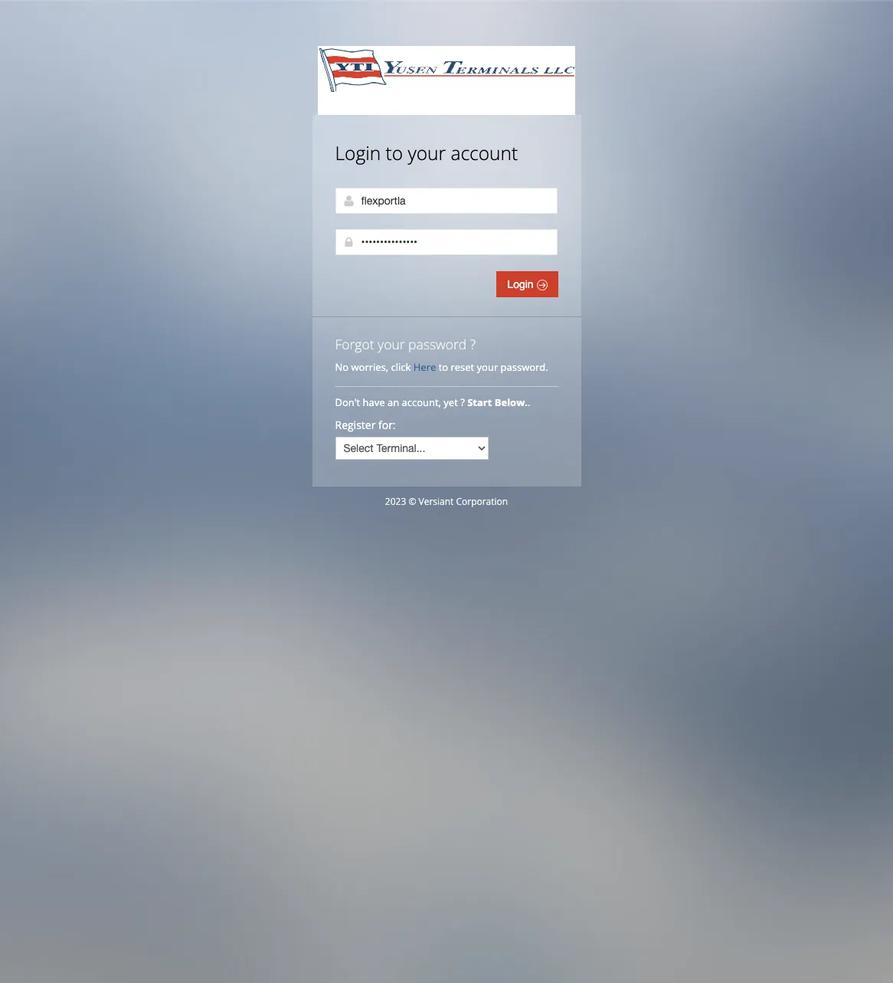 Task type: vqa. For each thing, say whether or not it's contained in the screenshot.
topmost Import
no



Task type: locate. For each thing, give the bounding box(es) containing it.
login
[[335, 140, 381, 166], [508, 278, 537, 290]]

0 horizontal spatial to
[[386, 140, 403, 166]]

to
[[386, 140, 403, 166], [439, 360, 448, 374]]

start
[[468, 395, 492, 409]]

an
[[388, 395, 399, 409]]

0 horizontal spatial your
[[378, 335, 405, 353]]

forgot
[[335, 335, 374, 353]]

1 vertical spatial ?
[[461, 395, 465, 409]]

click
[[391, 360, 411, 374]]

1 horizontal spatial login
[[508, 278, 537, 290]]

worries,
[[351, 360, 389, 374]]

1 horizontal spatial ?
[[470, 335, 476, 353]]

2 horizontal spatial your
[[477, 360, 498, 374]]

?
[[470, 335, 476, 353], [461, 395, 465, 409]]

? right yet
[[461, 395, 465, 409]]

2023 © versiant corporation
[[385, 495, 508, 508]]

versiant
[[419, 495, 454, 508]]

1 vertical spatial login
[[508, 278, 537, 290]]

? up reset
[[470, 335, 476, 353]]

your up click on the left of the page
[[378, 335, 405, 353]]

swapright image
[[537, 280, 548, 290]]

here
[[414, 360, 436, 374]]

don't
[[335, 395, 360, 409]]

your up "username" text field at the top
[[408, 140, 446, 166]]

0 vertical spatial to
[[386, 140, 403, 166]]

0 vertical spatial login
[[335, 140, 381, 166]]

to up "username" text field at the top
[[386, 140, 403, 166]]

1 vertical spatial your
[[378, 335, 405, 353]]

0 horizontal spatial login
[[335, 140, 381, 166]]

1 horizontal spatial your
[[408, 140, 446, 166]]

0 horizontal spatial ?
[[461, 395, 465, 409]]

to right here
[[439, 360, 448, 374]]

for:
[[379, 418, 396, 432]]

2023
[[385, 495, 406, 508]]

1 vertical spatial to
[[439, 360, 448, 374]]

your right reset
[[477, 360, 498, 374]]

yet
[[444, 395, 458, 409]]

your
[[408, 140, 446, 166], [378, 335, 405, 353], [477, 360, 498, 374]]

password.
[[501, 360, 549, 374]]

0 vertical spatial ?
[[470, 335, 476, 353]]

Password password field
[[335, 229, 558, 255]]

here link
[[414, 360, 436, 374]]

login inside button
[[508, 278, 537, 290]]

below.
[[495, 395, 528, 409]]

1 horizontal spatial to
[[439, 360, 448, 374]]



Task type: describe. For each thing, give the bounding box(es) containing it.
don't have an account, yet ? start below. .
[[335, 395, 533, 409]]

account,
[[402, 395, 441, 409]]

login button
[[497, 271, 558, 297]]

no
[[335, 360, 349, 374]]

register
[[335, 418, 376, 432]]

password
[[409, 335, 467, 353]]

have
[[363, 395, 385, 409]]

Username text field
[[335, 188, 558, 214]]

user image
[[343, 195, 355, 207]]

login for login
[[508, 278, 537, 290]]

login for login to your account
[[335, 140, 381, 166]]

to inside forgot your password ? no worries, click here to reset your password.
[[439, 360, 448, 374]]

? inside forgot your password ? no worries, click here to reset your password.
[[470, 335, 476, 353]]

reset
[[451, 360, 475, 374]]

register for:
[[335, 418, 396, 432]]

©
[[409, 495, 416, 508]]

login to your account
[[335, 140, 518, 166]]

lock image
[[343, 236, 355, 248]]

.
[[528, 395, 531, 409]]

forgot your password ? no worries, click here to reset your password.
[[335, 335, 549, 374]]

corporation
[[456, 495, 508, 508]]

2 vertical spatial your
[[477, 360, 498, 374]]

account
[[451, 140, 518, 166]]

0 vertical spatial your
[[408, 140, 446, 166]]



